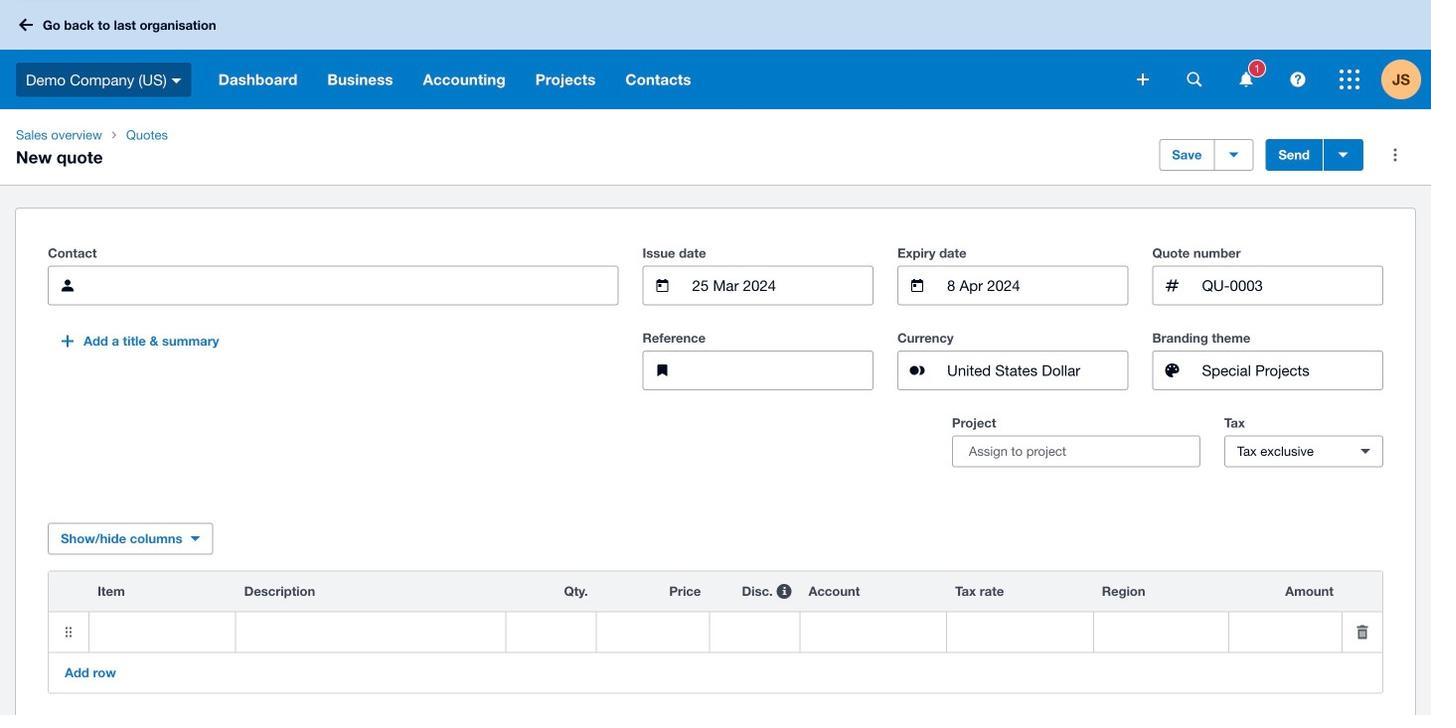 Task type: vqa. For each thing, say whether or not it's contained in the screenshot.
the topmost Find
no



Task type: locate. For each thing, give the bounding box(es) containing it.
banner
[[0, 0, 1431, 109]]

None text field
[[690, 352, 873, 390], [236, 613, 505, 653], [690, 352, 873, 390], [236, 613, 505, 653]]

None text field
[[1200, 267, 1383, 305]]

None field
[[96, 267, 618, 305], [690, 267, 873, 305], [945, 267, 1128, 305], [1200, 352, 1383, 390], [90, 613, 235, 653], [506, 613, 596, 653], [597, 613, 709, 653], [710, 613, 800, 653], [801, 613, 947, 653], [948, 613, 1093, 653], [1094, 613, 1229, 653], [1230, 613, 1342, 653], [96, 267, 618, 305], [690, 267, 873, 305], [945, 267, 1128, 305], [1200, 352, 1383, 390], [90, 613, 235, 653], [506, 613, 596, 653], [597, 613, 709, 653], [710, 613, 800, 653], [801, 613, 947, 653], [948, 613, 1093, 653], [1094, 613, 1229, 653], [1230, 613, 1342, 653]]

2 svg image from the left
[[1240, 72, 1253, 87]]

0 horizontal spatial svg image
[[1187, 72, 1202, 87]]

overflow menu image
[[1376, 135, 1416, 175]]

1 horizontal spatial svg image
[[1240, 72, 1253, 87]]

svg image
[[19, 18, 33, 31], [1340, 70, 1360, 89], [1291, 72, 1306, 87], [1137, 74, 1149, 85], [172, 78, 182, 83]]

svg image
[[1187, 72, 1202, 87], [1240, 72, 1253, 87]]

1 svg image from the left
[[1187, 72, 1202, 87]]

line items element
[[48, 571, 1384, 694]]



Task type: describe. For each thing, give the bounding box(es) containing it.
drag handle image
[[49, 613, 89, 653]]

remove row image
[[1343, 613, 1383, 653]]



